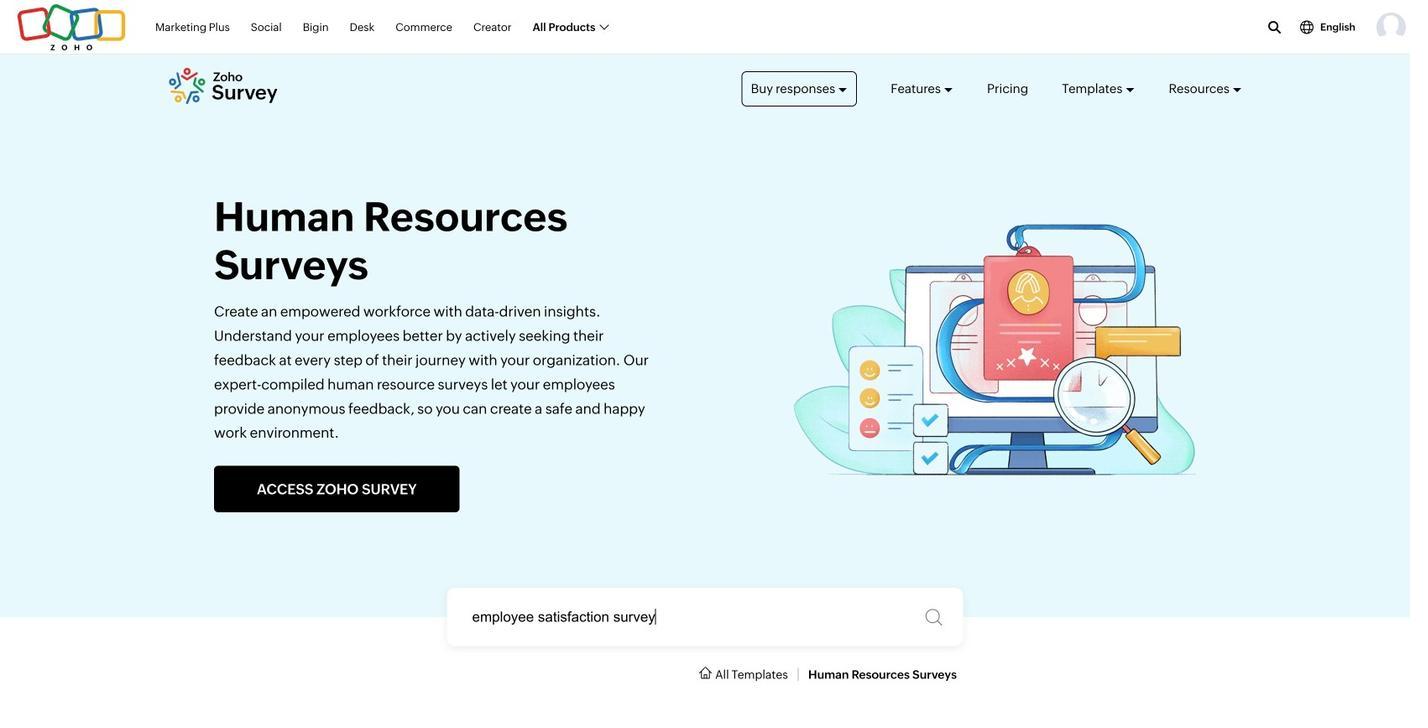 Task type: locate. For each thing, give the bounding box(es) containing it.
greg robinson image
[[1377, 13, 1406, 42]]

human resources surveys image
[[793, 225, 1196, 476]]



Task type: describe. For each thing, give the bounding box(es) containing it.
Search for a 250+ survey template text field
[[447, 589, 963, 647]]

zoho survey logo image
[[168, 68, 278, 105]]



Task type: vqa. For each thing, say whether or not it's contained in the screenshot.
Manage your marketing with confidence
no



